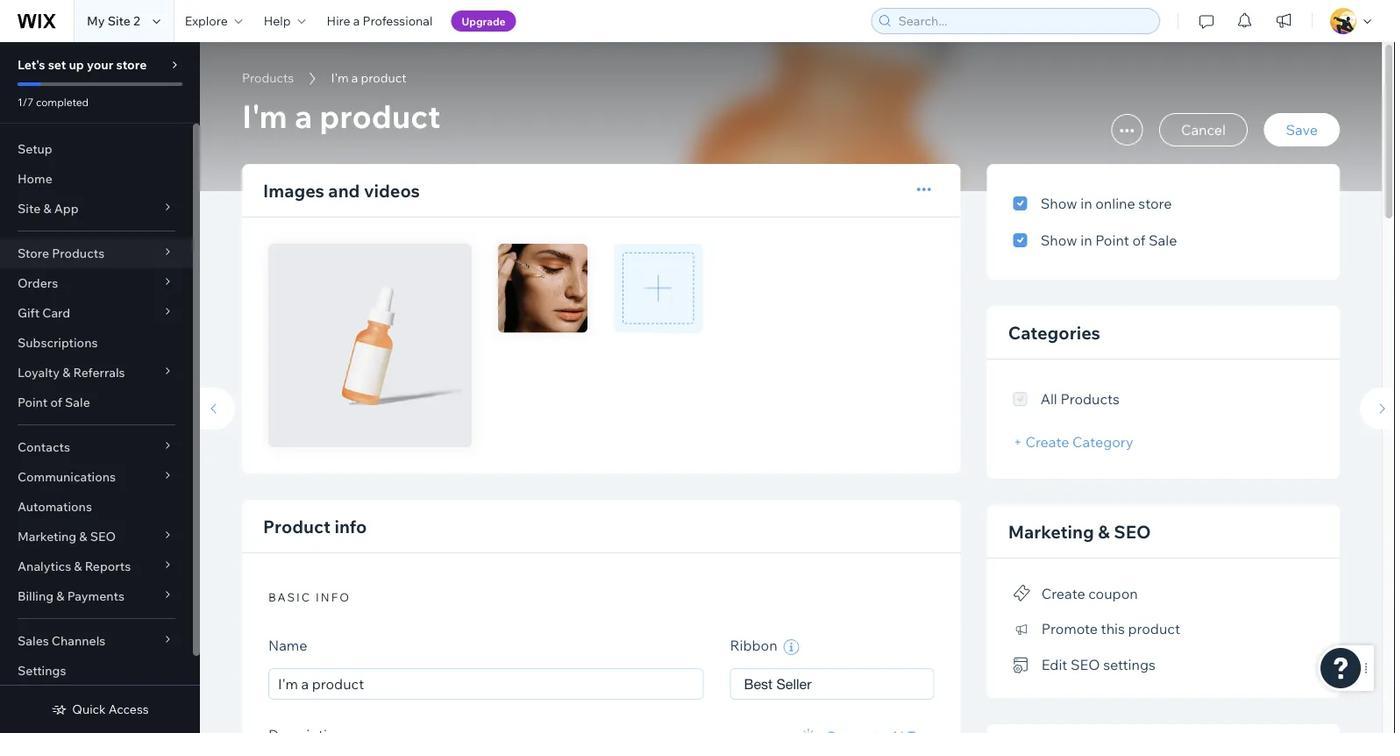 Task type: locate. For each thing, give the bounding box(es) containing it.
1 show from the top
[[1041, 195, 1078, 212]]

a down hire a professional link
[[352, 70, 358, 86]]

seo up reports
[[90, 529, 116, 544]]

0 horizontal spatial i'm
[[242, 96, 288, 136]]

in for online
[[1081, 195, 1093, 212]]

2 horizontal spatial seo
[[1114, 521, 1151, 543]]

save button
[[1265, 113, 1341, 147]]

& up analytics & reports
[[79, 529, 87, 544]]

& inside marketing & seo popup button
[[79, 529, 87, 544]]

communications button
[[0, 462, 193, 492]]

2 vertical spatial a
[[295, 96, 312, 136]]

0 vertical spatial sale
[[1149, 232, 1178, 249]]

products down help
[[242, 70, 294, 86]]

product right this
[[1129, 620, 1181, 638]]

& left reports
[[74, 559, 82, 574]]

1 horizontal spatial marketing & seo
[[1009, 521, 1151, 543]]

hire a professional
[[327, 13, 433, 29]]

marketing & seo up create coupon 'button'
[[1009, 521, 1151, 543]]

+
[[1014, 433, 1023, 451]]

1 vertical spatial in
[[1081, 232, 1093, 249]]

& inside the loyalty & referrals dropdown button
[[62, 365, 71, 380]]

2 vertical spatial product
[[1129, 620, 1181, 638]]

videos
[[364, 179, 420, 201]]

upgrade button
[[451, 11, 516, 32]]

seo up coupon
[[1114, 521, 1151, 543]]

create coupon button
[[1014, 580, 1139, 605]]

sale down loyalty & referrals
[[65, 395, 90, 410]]

card
[[42, 305, 70, 321]]

0 horizontal spatial marketing & seo
[[18, 529, 116, 544]]

1 horizontal spatial store
[[1139, 195, 1173, 212]]

product up videos
[[320, 96, 441, 136]]

& for site & app popup button
[[43, 201, 51, 216]]

loyalty
[[18, 365, 60, 380]]

of down online
[[1133, 232, 1146, 249]]

create right "+"
[[1026, 433, 1070, 451]]

sale down show in online store
[[1149, 232, 1178, 249]]

info for basic info
[[316, 591, 351, 605]]

1 vertical spatial of
[[50, 395, 62, 410]]

product info
[[263, 516, 367, 538]]

sales
[[18, 633, 49, 649]]

2 in from the top
[[1081, 232, 1093, 249]]

show left online
[[1041, 195, 1078, 212]]

1/7 completed
[[18, 95, 89, 108]]

point down online
[[1096, 232, 1130, 249]]

help
[[264, 13, 291, 29]]

settings
[[1104, 656, 1156, 674]]

0 vertical spatial show
[[1041, 195, 1078, 212]]

1 horizontal spatial sale
[[1149, 232, 1178, 249]]

products right all
[[1061, 390, 1120, 408]]

2 show from the top
[[1041, 232, 1078, 249]]

promote this product
[[1042, 620, 1181, 638]]

1 horizontal spatial seo
[[1071, 656, 1101, 674]]

1 vertical spatial i'm
[[242, 96, 288, 136]]

of down loyalty & referrals
[[50, 395, 62, 410]]

0 horizontal spatial of
[[50, 395, 62, 410]]

1 horizontal spatial products
[[242, 70, 294, 86]]

of inside i'm a product form
[[1133, 232, 1146, 249]]

& inside billing & payments popup button
[[56, 589, 64, 604]]

billing
[[18, 589, 54, 604]]

site down home at the left top of page
[[18, 201, 41, 216]]

&
[[43, 201, 51, 216], [62, 365, 71, 380], [1099, 521, 1110, 543], [79, 529, 87, 544], [74, 559, 82, 574], [56, 589, 64, 604]]

basic
[[268, 591, 312, 605]]

2 horizontal spatial products
[[1061, 390, 1120, 408]]

Add a product name text field
[[268, 668, 704, 700]]

analytics & reports button
[[0, 552, 193, 582]]

seo right edit
[[1071, 656, 1101, 674]]

marketing & seo inside popup button
[[18, 529, 116, 544]]

point down loyalty
[[18, 395, 48, 410]]

1 vertical spatial store
[[1139, 195, 1173, 212]]

show for show in point of sale
[[1041, 232, 1078, 249]]

i'm down 'products' link
[[242, 96, 288, 136]]

site left 2
[[108, 13, 131, 29]]

product
[[361, 70, 407, 86], [320, 96, 441, 136], [1129, 620, 1181, 638]]

marketing inside popup button
[[18, 529, 76, 544]]

products inside popup button
[[52, 246, 105, 261]]

0 vertical spatial store
[[116, 57, 147, 72]]

of
[[1133, 232, 1146, 249], [50, 395, 62, 410]]

0 horizontal spatial sale
[[65, 395, 90, 410]]

settings
[[18, 663, 66, 679]]

gift card button
[[0, 298, 193, 328]]

i'm a product
[[331, 70, 407, 86], [242, 96, 441, 136]]

+ create category
[[1014, 433, 1134, 451]]

& up coupon
[[1099, 521, 1110, 543]]

sale inside i'm a product form
[[1149, 232, 1178, 249]]

0 vertical spatial of
[[1133, 232, 1146, 249]]

1 horizontal spatial of
[[1133, 232, 1146, 249]]

save
[[1287, 121, 1319, 139]]

store right the your
[[116, 57, 147, 72]]

sale
[[1149, 232, 1178, 249], [65, 395, 90, 410]]

1 vertical spatial products
[[52, 246, 105, 261]]

create inside 'button'
[[1042, 585, 1086, 602]]

0 vertical spatial i'm
[[331, 70, 349, 86]]

info right basic
[[316, 591, 351, 605]]

completed
[[36, 95, 89, 108]]

images
[[263, 179, 325, 201]]

point
[[1096, 232, 1130, 249], [18, 395, 48, 410]]

0 horizontal spatial site
[[18, 201, 41, 216]]

professional
[[363, 13, 433, 29]]

1 vertical spatial show
[[1041, 232, 1078, 249]]

show in online store
[[1041, 195, 1173, 212]]

0 horizontal spatial seo
[[90, 529, 116, 544]]

1 vertical spatial point
[[18, 395, 48, 410]]

let's set up your store
[[18, 57, 147, 72]]

cancel
[[1182, 121, 1226, 139]]

marketing & seo
[[1009, 521, 1151, 543], [18, 529, 116, 544]]

marketing & seo button
[[0, 522, 193, 552]]

a
[[353, 13, 360, 29], [352, 70, 358, 86], [295, 96, 312, 136]]

2 vertical spatial products
[[1061, 390, 1120, 408]]

1 vertical spatial site
[[18, 201, 41, 216]]

1 horizontal spatial point
[[1096, 232, 1130, 249]]

store right online
[[1139, 195, 1173, 212]]

0 horizontal spatial store
[[116, 57, 147, 72]]

& right billing
[[56, 589, 64, 604]]

seo
[[1114, 521, 1151, 543], [90, 529, 116, 544], [1071, 656, 1101, 674]]

seo inside button
[[1071, 656, 1101, 674]]

marketing & seo up analytics & reports
[[18, 529, 116, 544]]

& inside site & app popup button
[[43, 201, 51, 216]]

all
[[1041, 390, 1058, 408]]

marketing inside i'm a product form
[[1009, 521, 1095, 543]]

& left app
[[43, 201, 51, 216]]

store
[[18, 246, 49, 261]]

upgrade
[[462, 14, 506, 28]]

show
[[1041, 195, 1078, 212], [1041, 232, 1078, 249]]

hire a professional link
[[316, 0, 443, 42]]

in down show in online store
[[1081, 232, 1093, 249]]

marketing & seo inside i'm a product form
[[1009, 521, 1151, 543]]

marketing up create coupon 'button'
[[1009, 521, 1095, 543]]

a down 'products' link
[[295, 96, 312, 136]]

Search... field
[[894, 9, 1155, 33]]

& for analytics & reports 'dropdown button'
[[74, 559, 82, 574]]

analytics
[[18, 559, 71, 574]]

products for all products
[[1061, 390, 1120, 408]]

1 vertical spatial sale
[[65, 395, 90, 410]]

channels
[[52, 633, 106, 649]]

seller
[[777, 676, 812, 692]]

0 vertical spatial products
[[242, 70, 294, 86]]

products up orders dropdown button
[[52, 246, 105, 261]]

1 horizontal spatial i'm
[[331, 70, 349, 86]]

products
[[242, 70, 294, 86], [52, 246, 105, 261], [1061, 390, 1120, 408]]

1 in from the top
[[1081, 195, 1093, 212]]

1 horizontal spatial site
[[108, 13, 131, 29]]

seo settings image
[[1014, 657, 1031, 673]]

access
[[109, 702, 149, 717]]

marketing up analytics
[[18, 529, 76, 544]]

0 horizontal spatial marketing
[[18, 529, 76, 544]]

i'm down hire
[[331, 70, 349, 86]]

site inside popup button
[[18, 201, 41, 216]]

0 vertical spatial in
[[1081, 195, 1093, 212]]

products link
[[233, 69, 303, 87]]

0 vertical spatial create
[[1026, 433, 1070, 451]]

let's
[[18, 57, 45, 72]]

0 vertical spatial point
[[1096, 232, 1130, 249]]

i'm a product down hire a professional link
[[331, 70, 407, 86]]

info right product at left
[[335, 516, 367, 538]]

category
[[1073, 433, 1134, 451]]

create up promote
[[1042, 585, 1086, 602]]

point inside i'm a product form
[[1096, 232, 1130, 249]]

create
[[1026, 433, 1070, 451], [1042, 585, 1086, 602]]

edit seo settings
[[1042, 656, 1156, 674]]

& right loyalty
[[62, 365, 71, 380]]

in left online
[[1081, 195, 1093, 212]]

up
[[69, 57, 84, 72]]

orders button
[[0, 268, 193, 298]]

1 horizontal spatial marketing
[[1009, 521, 1095, 543]]

show down show in online store
[[1041, 232, 1078, 249]]

store products button
[[0, 239, 193, 268]]

promote coupon image
[[1014, 586, 1031, 601]]

i'm a product up images and videos
[[242, 96, 441, 136]]

0 horizontal spatial products
[[52, 246, 105, 261]]

1 vertical spatial create
[[1042, 585, 1086, 602]]

home
[[18, 171, 52, 186]]

quick
[[72, 702, 106, 717]]

0 vertical spatial info
[[335, 516, 367, 538]]

0 horizontal spatial point
[[18, 395, 48, 410]]

1 vertical spatial info
[[316, 591, 351, 605]]

& for the loyalty & referrals dropdown button on the left
[[62, 365, 71, 380]]

& inside analytics & reports 'dropdown button'
[[74, 559, 82, 574]]

store
[[116, 57, 147, 72], [1139, 195, 1173, 212]]

app
[[54, 201, 79, 216]]

subscriptions
[[18, 335, 98, 350]]

a right hire
[[353, 13, 360, 29]]

product down hire a professional link
[[361, 70, 407, 86]]



Task type: vqa. For each thing, say whether or not it's contained in the screenshot.
the bottom I'm
yes



Task type: describe. For each thing, give the bounding box(es) containing it.
and
[[328, 179, 360, 201]]

referrals
[[73, 365, 125, 380]]

store products
[[18, 246, 105, 261]]

billing & payments
[[18, 589, 125, 604]]

orders
[[18, 275, 58, 291]]

contacts button
[[0, 433, 193, 462]]

my site 2
[[87, 13, 140, 29]]

set
[[48, 57, 66, 72]]

setup
[[18, 141, 52, 157]]

hire
[[327, 13, 351, 29]]

of inside "link"
[[50, 395, 62, 410]]

info for product info
[[335, 516, 367, 538]]

0 vertical spatial site
[[108, 13, 131, 29]]

categories
[[1009, 322, 1101, 343]]

point of sale link
[[0, 388, 193, 418]]

this
[[1102, 620, 1126, 638]]

& for billing & payments popup button
[[56, 589, 64, 604]]

gift card
[[18, 305, 70, 321]]

your
[[87, 57, 113, 72]]

best
[[744, 676, 773, 692]]

contacts
[[18, 440, 70, 455]]

store inside i'm a product form
[[1139, 195, 1173, 212]]

& for marketing & seo popup button
[[79, 529, 87, 544]]

edit
[[1042, 656, 1068, 674]]

help button
[[253, 0, 316, 42]]

products for store products
[[52, 246, 105, 261]]

gift
[[18, 305, 40, 321]]

subscriptions link
[[0, 328, 193, 358]]

billing & payments button
[[0, 582, 193, 612]]

edit seo settings button
[[1014, 652, 1156, 677]]

analytics & reports
[[18, 559, 131, 574]]

reports
[[85, 559, 131, 574]]

quick access
[[72, 702, 149, 717]]

sale inside "link"
[[65, 395, 90, 410]]

home link
[[0, 164, 193, 194]]

promote this product button
[[1014, 616, 1181, 641]]

setup link
[[0, 134, 193, 164]]

1 vertical spatial product
[[320, 96, 441, 136]]

promote
[[1042, 620, 1098, 638]]

0 vertical spatial i'm a product
[[331, 70, 407, 86]]

basic info
[[268, 591, 351, 605]]

communications
[[18, 469, 116, 485]]

show for show in online store
[[1041, 195, 1078, 212]]

best seller
[[744, 676, 812, 692]]

1/7
[[18, 95, 34, 108]]

automations link
[[0, 492, 193, 522]]

site & app
[[18, 201, 79, 216]]

online
[[1096, 195, 1136, 212]]

0 vertical spatial a
[[353, 13, 360, 29]]

ribbon
[[730, 637, 781, 654]]

explore
[[185, 13, 228, 29]]

automations
[[18, 499, 92, 515]]

quick access button
[[51, 702, 149, 718]]

point inside "link"
[[18, 395, 48, 410]]

+ create category button
[[1014, 433, 1134, 451]]

images and videos
[[263, 179, 420, 201]]

product
[[263, 516, 331, 538]]

promote image
[[1014, 622, 1031, 637]]

seo inside popup button
[[90, 529, 116, 544]]

site & app button
[[0, 194, 193, 224]]

show in point of sale
[[1041, 232, 1178, 249]]

1 vertical spatial a
[[352, 70, 358, 86]]

sales channels
[[18, 633, 106, 649]]

& inside i'm a product form
[[1099, 521, 1110, 543]]

coupon
[[1089, 585, 1139, 602]]

point of sale
[[18, 395, 90, 410]]

product inside button
[[1129, 620, 1181, 638]]

cancel button
[[1160, 113, 1248, 147]]

1 vertical spatial i'm a product
[[242, 96, 441, 136]]

2
[[133, 13, 140, 29]]

payments
[[67, 589, 125, 604]]

store inside sidebar element
[[116, 57, 147, 72]]

create coupon
[[1042, 585, 1139, 602]]

i'm a product form
[[191, 42, 1396, 733]]

all products
[[1041, 390, 1120, 408]]

loyalty & referrals button
[[0, 358, 193, 388]]

sidebar element
[[0, 42, 200, 733]]

sales channels button
[[0, 626, 193, 656]]

loyalty & referrals
[[18, 365, 125, 380]]

in for point
[[1081, 232, 1093, 249]]

settings link
[[0, 656, 193, 686]]

0 vertical spatial product
[[361, 70, 407, 86]]

name
[[268, 637, 308, 654]]



